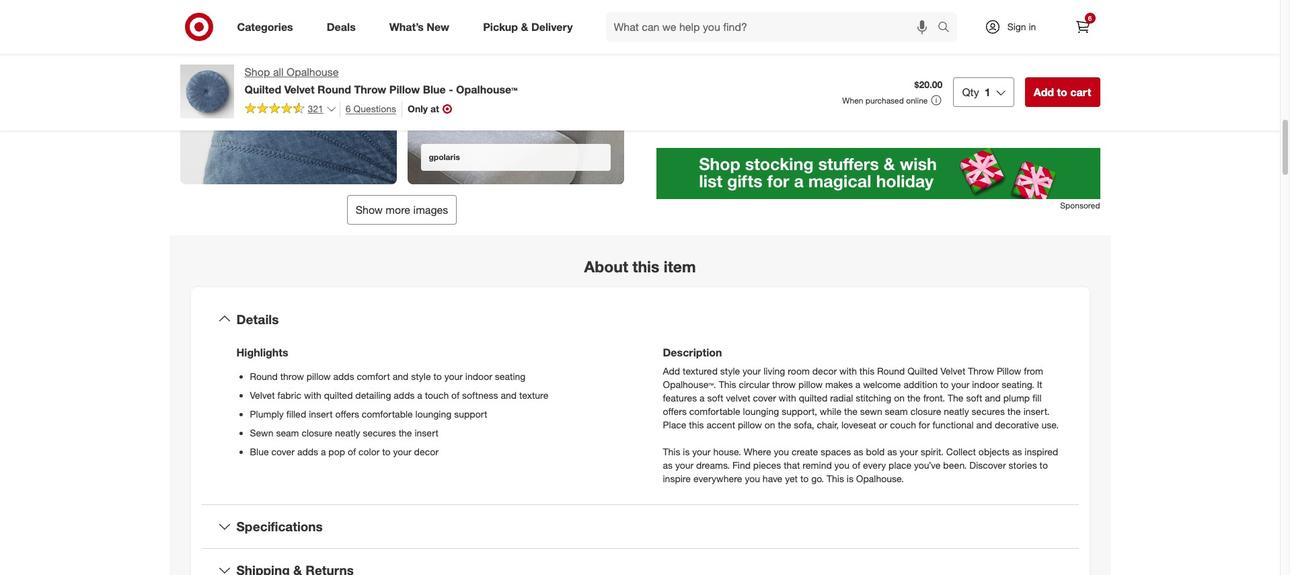 Task type: describe. For each thing, give the bounding box(es) containing it.
manage
[[731, 28, 770, 41]]

round throw pillow adds comfort and style to your indoor seating
[[250, 371, 526, 382]]

a right makes
[[856, 379, 861, 391]]

2 horizontal spatial adds
[[394, 390, 415, 401]]

0 horizontal spatial this
[[663, 446, 681, 458]]

your up inspire
[[676, 460, 694, 471]]

specifications
[[237, 519, 323, 535]]

plumply filled insert offers comfortable lounging support
[[250, 409, 487, 420]]

and up objects
[[977, 419, 993, 431]]

What can we help you find? suggestions appear below search field
[[606, 12, 941, 42]]

image gallery element
[[180, 0, 624, 225]]

0 horizontal spatial insert
[[309, 409, 333, 420]]

accent
[[707, 419, 735, 431]]

1 vertical spatial secures
[[363, 428, 396, 439]]

as up stories
[[1013, 446, 1022, 458]]

1 horizontal spatial this
[[689, 419, 704, 431]]

create
[[792, 446, 818, 458]]

1 horizontal spatial pillow
[[738, 419, 762, 431]]

quilted inside add textured style your living room decor with this round quilted velvet throw pillow from opalhouse™. this circular throw pillow makes a welcome addition to your indoor seating. it features a soft velvet cover with quilted radial stitching on the front. the soft and plump fill offers comfortable lounging support, while the sewn seam closure neatly secures the insert. place this accent pillow on the sofa, chair, loveseat or couch for functional and decorative use.
[[908, 366, 938, 377]]

2 soft from the left
[[967, 393, 983, 404]]

stories
[[1009, 460, 1037, 471]]

1 vertical spatial cover
[[272, 446, 295, 458]]

quilted inside "shop all opalhouse quilted velvet round throw pillow​ blue - opalhouse™"
[[245, 83, 281, 96]]

add to cart button
[[1025, 77, 1100, 107]]

gpolaris
[[429, 152, 460, 162]]

questions
[[354, 103, 396, 114]]

while
[[820, 406, 842, 417]]

0 horizontal spatial in
[[1029, 21, 1036, 32]]

item
[[664, 257, 696, 276]]

find
[[733, 460, 751, 471]]

as up inspire
[[663, 460, 673, 471]]

only at
[[408, 103, 439, 115]]

0 horizontal spatial lounging
[[416, 409, 452, 420]]

pillow
[[997, 366, 1022, 377]]

delivery
[[532, 20, 573, 33]]

1 vertical spatial blue
[[250, 446, 269, 458]]

indoor inside add textured style your living room decor with this round quilted velvet throw pillow from opalhouse™. this circular throw pillow makes a welcome addition to your indoor seating. it features a soft velvet cover with quilted radial stitching on the front. the soft and plump fill offers comfortable lounging support, while the sewn seam closure neatly secures the insert. place this accent pillow on the sofa, chair, loveseat or couch for functional and decorative use.
[[972, 379, 999, 391]]

0 horizontal spatial style
[[411, 371, 431, 382]]

round inside "shop all opalhouse quilted velvet round throw pillow​ blue - opalhouse™"
[[318, 83, 351, 96]]

0 horizontal spatial seam
[[276, 428, 299, 439]]

features
[[663, 393, 697, 404]]

0 horizontal spatial this
[[633, 257, 660, 276]]

radial
[[831, 393, 853, 404]]

blue inside "shop all opalhouse quilted velvet round throw pillow​ blue - opalhouse™"
[[423, 83, 446, 96]]

1 soft from the left
[[707, 393, 724, 404]]

0 vertical spatial of
[[452, 390, 460, 401]]

the up loveseat
[[844, 406, 858, 417]]

all
[[273, 65, 284, 79]]

qty 1
[[962, 85, 991, 99]]

add for add to cart
[[1034, 85, 1054, 99]]

advertisement region
[[656, 148, 1100, 199]]

your up place
[[900, 446, 918, 458]]

in inside 'button'
[[1088, 29, 1094, 39]]

the down the addition
[[908, 393, 921, 404]]

2 vertical spatial you
[[745, 473, 760, 485]]

1 horizontal spatial is
[[847, 473, 854, 485]]

sewn seam closure neatly secures the insert
[[250, 428, 439, 439]]

softness
[[462, 390, 498, 401]]

addition
[[904, 379, 938, 391]]

at
[[431, 103, 439, 115]]

321
[[308, 103, 324, 115]]

fill
[[1033, 393, 1042, 404]]

style inside add textured style your living room decor with this round quilted velvet throw pillow from opalhouse™. this circular throw pillow makes a welcome addition to your indoor seating. it features a soft velvet cover with quilted radial stitching on the front. the soft and plump fill offers comfortable lounging support, while the sewn seam closure neatly secures the insert. place this accent pillow on the sofa, chair, loveseat or couch for functional and decorative use.
[[721, 366, 740, 377]]

more
[[386, 203, 411, 217]]

use.
[[1042, 419, 1059, 431]]

search
[[932, 21, 964, 35]]

your right color
[[393, 446, 412, 458]]

opalhouse™
[[456, 83, 518, 96]]

your up circular
[[743, 366, 761, 377]]

opalhouse.
[[856, 473, 904, 485]]

as left bold
[[854, 446, 864, 458]]

for
[[919, 419, 930, 431]]

0 horizontal spatial sign
[[1008, 21, 1027, 32]]

registry
[[773, 28, 809, 41]]

dreams.
[[696, 460, 730, 471]]

0 vertical spatial or
[[719, 28, 728, 41]]

about
[[584, 257, 628, 276]]

touch
[[425, 390, 449, 401]]

0 horizontal spatial on
[[765, 419, 776, 431]]

seating
[[495, 371, 526, 382]]

a left touch at the bottom left of page
[[417, 390, 422, 401]]

add to cart
[[1034, 85, 1092, 99]]

front.
[[924, 393, 945, 404]]

show more images
[[356, 203, 448, 217]]

purchased
[[866, 95, 904, 106]]

velvet
[[726, 393, 751, 404]]

pickup & delivery
[[483, 20, 573, 33]]

0 horizontal spatial throw
[[280, 371, 304, 382]]

2 horizontal spatial this
[[827, 473, 844, 485]]

create or manage registry
[[683, 28, 809, 41]]

categories
[[237, 20, 293, 33]]

house.
[[714, 446, 741, 458]]

comfortable inside add textured style your living room decor with this round quilted velvet throw pillow from opalhouse™. this circular throw pillow makes a welcome addition to your indoor seating. it features a soft velvet cover with quilted radial stitching on the front. the soft and plump fill offers comfortable lounging support, while the sewn seam closure neatly secures the insert. place this accent pillow on the sofa, chair, loveseat or couch for functional and decorative use.
[[690, 406, 741, 417]]

been.
[[944, 460, 967, 471]]

color
[[359, 446, 380, 458]]

throw inside "shop all opalhouse quilted velvet round throw pillow​ blue - opalhouse™"
[[354, 83, 386, 96]]

pickup & delivery link
[[472, 12, 590, 42]]

everywhere
[[694, 473, 743, 485]]

0 horizontal spatial velvet
[[250, 390, 275, 401]]

inspire
[[663, 473, 691, 485]]

1 horizontal spatial with
[[779, 393, 797, 404]]

support,
[[782, 406, 818, 417]]

0 vertical spatial is
[[683, 446, 690, 458]]

show
[[356, 203, 383, 217]]

0 vertical spatial on
[[894, 393, 905, 404]]

1 vertical spatial this
[[860, 366, 875, 377]]

2 horizontal spatial pillow
[[799, 379, 823, 391]]

1 vertical spatial neatly
[[335, 428, 360, 439]]

welcome
[[863, 379, 901, 391]]

makes
[[826, 379, 853, 391]]

1 vertical spatial of
[[348, 446, 356, 458]]

0 horizontal spatial indoor
[[466, 371, 492, 382]]

velvet fabric with quilted detailing adds a touch of softness and texture
[[250, 390, 549, 401]]

closure inside add textured style your living room decor with this round quilted velvet throw pillow from opalhouse™. this circular throw pillow makes a welcome addition to your indoor seating. it features a soft velvet cover with quilted radial stitching on the front. the soft and plump fill offers comfortable lounging support, while the sewn seam closure neatly secures the insert. place this accent pillow on the sofa, chair, loveseat or couch for functional and decorative use.
[[911, 406, 942, 417]]

decorative
[[995, 419, 1039, 431]]

a down opalhouse™. in the bottom right of the page
[[700, 393, 705, 404]]

filled
[[286, 409, 306, 420]]

loveseat
[[842, 419, 877, 431]]

you've
[[915, 460, 941, 471]]

1 vertical spatial closure
[[302, 428, 332, 439]]

stitching
[[856, 393, 892, 404]]

shop
[[245, 65, 270, 79]]

seam inside add textured style your living room decor with this round quilted velvet throw pillow from opalhouse™. this circular throw pillow makes a welcome addition to your indoor seating. it features a soft velvet cover with quilted radial stitching on the front. the soft and plump fill offers comfortable lounging support, while the sewn seam closure neatly secures the insert. place this accent pillow on the sofa, chair, loveseat or couch for functional and decorative use.
[[885, 406, 908, 417]]

0 horizontal spatial pillow
[[307, 371, 331, 382]]

new
[[427, 20, 450, 33]]

textured
[[683, 366, 718, 377]]

when
[[843, 95, 864, 106]]

decor inside add textured style your living room decor with this round quilted velvet throw pillow from opalhouse™. this circular throw pillow makes a welcome addition to your indoor seating. it features a soft velvet cover with quilted radial stitching on the front. the soft and plump fill offers comfortable lounging support, while the sewn seam closure neatly secures the insert. place this accent pillow on the sofa, chair, loveseat or couch for functional and decorative use.
[[813, 366, 837, 377]]

0 horizontal spatial sign in
[[1008, 21, 1036, 32]]

and down seating
[[501, 390, 517, 401]]

1 horizontal spatial insert
[[415, 428, 439, 439]]

place
[[663, 419, 687, 431]]



Task type: vqa. For each thing, say whether or not it's contained in the screenshot.
middle "Velvet"
yes



Task type: locate. For each thing, give the bounding box(es) containing it.
offers up sewn seam closure neatly secures the insert
[[335, 409, 359, 420]]

sign
[[1008, 21, 1027, 32], [1070, 29, 1086, 39]]

1 horizontal spatial add
[[1034, 85, 1054, 99]]

bold
[[866, 446, 885, 458]]

throw
[[354, 83, 386, 96], [968, 366, 995, 377]]

pickup
[[483, 20, 518, 33]]

1 horizontal spatial soft
[[967, 393, 983, 404]]

to
[[1057, 85, 1068, 99], [434, 371, 442, 382], [941, 379, 949, 391], [382, 446, 391, 458], [1040, 460, 1048, 471], [801, 473, 809, 485]]

add left cart at right top
[[1034, 85, 1054, 99]]

your up touch at the bottom left of page
[[445, 371, 463, 382]]

adds left comfort
[[333, 371, 354, 382]]

velvet
[[284, 83, 315, 96], [941, 366, 966, 377], [250, 390, 275, 401]]

lounging inside add textured style your living room decor with this round quilted velvet throw pillow from opalhouse™. this circular throw pillow makes a welcome addition to your indoor seating. it features a soft velvet cover with quilted radial stitching on the front. the soft and plump fill offers comfortable lounging support, while the sewn seam closure neatly secures the insert. place this accent pillow on the sofa, chair, loveseat or couch for functional and decorative use.
[[743, 406, 779, 417]]

or right create
[[719, 28, 728, 41]]

add textured style your living room decor with this round quilted velvet throw pillow from opalhouse™. this circular throw pillow makes a welcome addition to your indoor seating. it features a soft velvet cover with quilted radial stitching on the front. the soft and plump fill offers comfortable lounging support, while the sewn seam closure neatly secures the insert. place this accent pillow on the sofa, chair, loveseat or couch for functional and decorative use.
[[663, 366, 1059, 431]]

categories link
[[226, 12, 310, 42]]

0 vertical spatial add
[[1034, 85, 1054, 99]]

1 vertical spatial insert
[[415, 428, 439, 439]]

0 horizontal spatial cover
[[272, 446, 295, 458]]

blue cover adds a pop of color to your decor
[[250, 446, 439, 458]]

search button
[[932, 12, 964, 44]]

what's
[[389, 20, 424, 33]]

blue down sewn
[[250, 446, 269, 458]]

0 horizontal spatial neatly
[[335, 428, 360, 439]]

indoor up softness
[[466, 371, 492, 382]]

0 horizontal spatial 6
[[346, 103, 351, 114]]

inspired
[[1025, 446, 1059, 458]]

1 horizontal spatial neatly
[[944, 406, 969, 417]]

to inside add textured style your living room decor with this round quilted velvet throw pillow from opalhouse™. this circular throw pillow makes a welcome addition to your indoor seating. it features a soft velvet cover with quilted radial stitching on the front. the soft and plump fill offers comfortable lounging support, while the sewn seam closure neatly secures the insert. place this accent pillow on the sofa, chair, loveseat or couch for functional and decorative use.
[[941, 379, 949, 391]]

your up the
[[952, 379, 970, 391]]

deals link
[[315, 12, 373, 42]]

0 horizontal spatial is
[[683, 446, 690, 458]]

closure up pop
[[302, 428, 332, 439]]

1 horizontal spatial in
[[1088, 29, 1094, 39]]

1 horizontal spatial you
[[774, 446, 789, 458]]

1 horizontal spatial throw
[[773, 379, 796, 391]]

spirit.
[[921, 446, 944, 458]]

1 vertical spatial decor
[[414, 446, 439, 458]]

to up touch at the bottom left of page
[[434, 371, 442, 382]]

cover down circular
[[753, 393, 776, 404]]

1 horizontal spatial seam
[[885, 406, 908, 417]]

0 horizontal spatial or
[[719, 28, 728, 41]]

321 link
[[245, 101, 337, 118]]

6 questions
[[346, 103, 396, 114]]

2 vertical spatial adds
[[297, 446, 318, 458]]

velvet up the
[[941, 366, 966, 377]]

seam
[[885, 406, 908, 417], [276, 428, 299, 439]]

0 horizontal spatial with
[[304, 390, 322, 401]]

0 horizontal spatial comfortable
[[362, 409, 413, 420]]

to left cart at right top
[[1057, 85, 1068, 99]]

1 horizontal spatial secures
[[972, 406, 1005, 417]]

sign in up cart at right top
[[1070, 29, 1094, 39]]

lounging down velvet
[[743, 406, 779, 417]]

throw inside add textured style your living room decor with this round quilted velvet throw pillow from opalhouse™. this circular throw pillow makes a welcome addition to your indoor seating. it features a soft velvet cover with quilted radial stitching on the front. the soft and plump fill offers comfortable lounging support, while the sewn seam closure neatly secures the insert. place this accent pillow on the sofa, chair, loveseat or couch for functional and decorative use.
[[968, 366, 995, 377]]

quilted inside add textured style your living room decor with this round quilted velvet throw pillow from opalhouse™. this circular throw pillow makes a welcome addition to your indoor seating. it features a soft velvet cover with quilted radial stitching on the front. the soft and plump fill offers comfortable lounging support, while the sewn seam closure neatly secures the insert. place this accent pillow on the sofa, chair, loveseat or couch for functional and decorative use.
[[799, 393, 828, 404]]

0 vertical spatial insert
[[309, 409, 333, 420]]

plumply
[[250, 409, 284, 420]]

0 vertical spatial adds
[[333, 371, 354, 382]]

support
[[454, 409, 487, 420]]

neatly down the
[[944, 406, 969, 417]]

round up welcome
[[877, 366, 905, 377]]

opalhouse
[[287, 65, 339, 79]]

add inside button
[[1034, 85, 1054, 99]]

0 vertical spatial seam
[[885, 406, 908, 417]]

pillow down room
[[799, 379, 823, 391]]

1 vertical spatial or
[[879, 419, 888, 431]]

0 horizontal spatial round
[[250, 371, 278, 382]]

to right color
[[382, 446, 391, 458]]

1 vertical spatial velvet
[[941, 366, 966, 377]]

in up cart at right top
[[1088, 29, 1094, 39]]

0 vertical spatial secures
[[972, 406, 1005, 417]]

as up place
[[888, 446, 897, 458]]

0 vertical spatial blue
[[423, 83, 446, 96]]

1 horizontal spatial blue
[[423, 83, 446, 96]]

blue left -
[[423, 83, 446, 96]]

to inside button
[[1057, 85, 1068, 99]]

quilted up the addition
[[908, 366, 938, 377]]

1 horizontal spatial quilted
[[908, 366, 938, 377]]

add for add textured style your living room decor with this round quilted velvet throw pillow from opalhouse™. this circular throw pillow makes a welcome addition to your indoor seating. it features a soft velvet cover with quilted radial stitching on the front. the soft and plump fill offers comfortable lounging support, while the sewn seam closure neatly secures the insert. place this accent pillow on the sofa, chair, loveseat or couch for functional and decorative use.
[[663, 366, 680, 377]]

when purchased online
[[843, 95, 928, 106]]

2 horizontal spatial you
[[835, 460, 850, 471]]

sign up cart at right top
[[1070, 29, 1086, 39]]

seam up couch
[[885, 406, 908, 417]]

offers up the place
[[663, 406, 687, 417]]

round up the 321
[[318, 83, 351, 96]]

image of quilted velvet round throw pillow​ blue - opalhouse™ image
[[180, 65, 234, 118]]

that
[[784, 460, 800, 471]]

room
[[788, 366, 810, 377]]

0 vertical spatial quilted
[[245, 83, 281, 96]]

specifications button
[[202, 506, 1079, 548]]

place
[[889, 460, 912, 471]]

this
[[719, 379, 737, 391], [663, 446, 681, 458], [827, 473, 844, 485]]

detailing
[[356, 390, 391, 401]]

indoor
[[466, 371, 492, 382], [972, 379, 999, 391]]

cover
[[753, 393, 776, 404], [272, 446, 295, 458]]

this left item on the right
[[633, 257, 660, 276]]

it
[[1037, 379, 1043, 391]]

to right "yet" in the bottom right of the page
[[801, 473, 809, 485]]

1 horizontal spatial on
[[894, 393, 905, 404]]

quilted
[[324, 390, 353, 401], [799, 393, 828, 404]]

1 horizontal spatial velvet
[[284, 83, 315, 96]]

details
[[237, 311, 279, 327]]

blue
[[423, 83, 446, 96], [250, 446, 269, 458]]

secures down plump
[[972, 406, 1005, 417]]

adds left pop
[[297, 446, 318, 458]]

decor right color
[[414, 446, 439, 458]]

of right pop
[[348, 446, 356, 458]]

in
[[1029, 21, 1036, 32], [1088, 29, 1094, 39]]

insert right filled
[[309, 409, 333, 420]]

photo from gpolaris, 6 of 13 image
[[407, 0, 624, 184]]

pillow left comfort
[[307, 371, 331, 382]]

add up opalhouse™. in the bottom right of the page
[[663, 366, 680, 377]]

offers inside add textured style your living room decor with this round quilted velvet throw pillow from opalhouse™. this circular throw pillow makes a welcome addition to your indoor seating. it features a soft velvet cover with quilted radial stitching on the front. the soft and plump fill offers comfortable lounging support, while the sewn seam closure neatly secures the insert. place this accent pillow on the sofa, chair, loveseat or couch for functional and decorative use.
[[663, 406, 687, 417]]

0 vertical spatial velvet
[[284, 83, 315, 96]]

with up makes
[[840, 366, 857, 377]]

this is your house. where you create spaces as bold as your spirit. collect objects as inspired as your dreams. find pieces that remind you of every place you've been. discover stories to inspire everywhere you have yet to go. this is opalhouse.
[[663, 446, 1059, 485]]

throw left pillow
[[968, 366, 995, 377]]

with up support,
[[779, 393, 797, 404]]

soft left velvet
[[707, 393, 724, 404]]

sign in link
[[973, 12, 1057, 42]]

couch
[[890, 419, 916, 431]]

this up velvet
[[719, 379, 737, 391]]

0 vertical spatial cover
[[753, 393, 776, 404]]

cart
[[1071, 85, 1092, 99]]

secures up color
[[363, 428, 396, 439]]

1 horizontal spatial sign
[[1070, 29, 1086, 39]]

1 vertical spatial this
[[663, 446, 681, 458]]

closure up for
[[911, 406, 942, 417]]

velvet down "opalhouse" on the top of the page
[[284, 83, 315, 96]]

of right touch at the bottom left of page
[[452, 390, 460, 401]]

decor up makes
[[813, 366, 837, 377]]

1 horizontal spatial lounging
[[743, 406, 779, 417]]

1 vertical spatial you
[[835, 460, 850, 471]]

neatly inside add textured style your living room decor with this round quilted velvet throw pillow from opalhouse™. this circular throw pillow makes a welcome addition to your indoor seating. it features a soft velvet cover with quilted radial stitching on the front. the soft and plump fill offers comfortable lounging support, while the sewn seam closure neatly secures the insert. place this accent pillow on the sofa, chair, loveseat or couch for functional and decorative use.
[[944, 406, 969, 417]]

0 horizontal spatial adds
[[297, 446, 318, 458]]

0 horizontal spatial of
[[348, 446, 356, 458]]

0 horizontal spatial closure
[[302, 428, 332, 439]]

0 horizontal spatial quilted
[[324, 390, 353, 401]]

1 horizontal spatial quilted
[[799, 393, 828, 404]]

texture
[[519, 390, 549, 401]]

with right fabric
[[304, 390, 322, 401]]

objects
[[979, 446, 1010, 458]]

0 horizontal spatial throw
[[354, 83, 386, 96]]

this right the place
[[689, 419, 704, 431]]

functional
[[933, 419, 974, 431]]

what's new link
[[378, 12, 466, 42]]

0 vertical spatial you
[[774, 446, 789, 458]]

and left plump
[[985, 393, 1001, 404]]

sign in inside 'button'
[[1070, 29, 1094, 39]]

of left "every"
[[853, 460, 861, 471]]

6
[[1089, 14, 1092, 22], [346, 103, 351, 114]]

quilted left detailing
[[324, 390, 353, 401]]

secures inside add textured style your living room decor with this round quilted velvet throw pillow from opalhouse™. this circular throw pillow makes a welcome addition to your indoor seating. it features a soft velvet cover with quilted radial stitching on the front. the soft and plump fill offers comfortable lounging support, while the sewn seam closure neatly secures the insert. place this accent pillow on the sofa, chair, loveseat or couch for functional and decorative use.
[[972, 406, 1005, 417]]

0 vertical spatial 6
[[1089, 14, 1092, 22]]

2 horizontal spatial this
[[860, 366, 875, 377]]

0 horizontal spatial quilted
[[245, 83, 281, 96]]

comfortable up accent
[[690, 406, 741, 417]]

1 horizontal spatial of
[[452, 390, 460, 401]]

6 up the sign in 'button'
[[1089, 14, 1092, 22]]

throw inside add textured style your living room decor with this round quilted velvet throw pillow from opalhouse™. this circular throw pillow makes a welcome addition to your indoor seating. it features a soft velvet cover with quilted radial stitching on the front. the soft and plump fill offers comfortable lounging support, while the sewn seam closure neatly secures the insert. place this accent pillow on the sofa, chair, loveseat or couch for functional and decorative use.
[[773, 379, 796, 391]]

and up velvet fabric with quilted detailing adds a touch of softness and texture
[[393, 371, 409, 382]]

seam down filled
[[276, 428, 299, 439]]

throw up fabric
[[280, 371, 304, 382]]

sign left the sign in 'button'
[[1008, 21, 1027, 32]]

on up where
[[765, 419, 776, 431]]

1 horizontal spatial or
[[879, 419, 888, 431]]

1 horizontal spatial style
[[721, 366, 740, 377]]

6 inside "link"
[[346, 103, 351, 114]]

1 horizontal spatial decor
[[813, 366, 837, 377]]

offers
[[663, 406, 687, 417], [335, 409, 359, 420]]

round inside add textured style your living room decor with this round quilted velvet throw pillow from opalhouse™. this circular throw pillow makes a welcome addition to your indoor seating. it features a soft velvet cover with quilted radial stitching on the front. the soft and plump fill offers comfortable lounging support, while the sewn seam closure neatly secures the insert. place this accent pillow on the sofa, chair, loveseat or couch for functional and decorative use.
[[877, 366, 905, 377]]

6 for 6 questions
[[346, 103, 351, 114]]

pop
[[329, 446, 345, 458]]

you down find
[[745, 473, 760, 485]]

&
[[521, 20, 529, 33]]

2 horizontal spatial of
[[853, 460, 861, 471]]

in left the sign in 'button'
[[1029, 21, 1036, 32]]

have
[[763, 473, 783, 485]]

and
[[393, 371, 409, 382], [501, 390, 517, 401], [985, 393, 1001, 404], [977, 419, 993, 431]]

$20.00
[[915, 79, 943, 90]]

0 vertical spatial this
[[719, 379, 737, 391]]

this up welcome
[[860, 366, 875, 377]]

every
[[863, 460, 886, 471]]

plump
[[1004, 393, 1030, 404]]

1 vertical spatial on
[[765, 419, 776, 431]]

adds down round throw pillow adds comfort and style to your indoor seating
[[394, 390, 415, 401]]

6 left questions
[[346, 103, 351, 114]]

1 horizontal spatial adds
[[333, 371, 354, 382]]

comfortable down velvet fabric with quilted detailing adds a touch of softness and texture
[[362, 409, 413, 420]]

sign inside 'button'
[[1070, 29, 1086, 39]]

2 horizontal spatial velvet
[[941, 366, 966, 377]]

sofa,
[[794, 419, 815, 431]]

collect
[[947, 446, 976, 458]]

1 horizontal spatial round
[[318, 83, 351, 96]]

to up front.
[[941, 379, 949, 391]]

0 horizontal spatial soft
[[707, 393, 724, 404]]

from
[[1024, 366, 1044, 377]]

of inside 'this is your house. where you create spaces as bold as your spirit. collect objects as inspired as your dreams. find pieces that remind you of every place you've been. discover stories to inspire everywhere you have yet to go. this is opalhouse.'
[[853, 460, 861, 471]]

1 vertical spatial is
[[847, 473, 854, 485]]

1 vertical spatial add
[[663, 366, 680, 377]]

6 for 6
[[1089, 14, 1092, 22]]

1 horizontal spatial offers
[[663, 406, 687, 417]]

opalhouse™.
[[663, 379, 716, 391]]

add inside add textured style your living room decor with this round quilted velvet throw pillow from opalhouse™. this circular throw pillow makes a welcome addition to your indoor seating. it features a soft velvet cover with quilted radial stitching on the front. the soft and plump fill offers comfortable lounging support, while the sewn seam closure neatly secures the insert. place this accent pillow on the sofa, chair, loveseat or couch for functional and decorative use.
[[663, 366, 680, 377]]

1 horizontal spatial indoor
[[972, 379, 999, 391]]

go.
[[812, 473, 824, 485]]

style up circular
[[721, 366, 740, 377]]

6 link
[[1068, 12, 1098, 42]]

lounging down touch at the bottom left of page
[[416, 409, 452, 420]]

or down sewn
[[879, 419, 888, 431]]

create
[[683, 28, 716, 41]]

show more images button
[[347, 195, 457, 225]]

1 horizontal spatial throw
[[968, 366, 995, 377]]

the down velvet fabric with quilted detailing adds a touch of softness and texture
[[399, 428, 412, 439]]

a left pop
[[321, 446, 326, 458]]

velvet up plumply in the bottom of the page
[[250, 390, 275, 401]]

to down the inspired
[[1040, 460, 1048, 471]]

style up touch at the bottom left of page
[[411, 371, 431, 382]]

quilted down shop
[[245, 83, 281, 96]]

discover
[[970, 460, 1006, 471]]

neatly up blue cover adds a pop of color to your decor on the bottom left
[[335, 428, 360, 439]]

what's new
[[389, 20, 450, 33]]

0 vertical spatial decor
[[813, 366, 837, 377]]

1 vertical spatial throw
[[968, 366, 995, 377]]

1 horizontal spatial 6
[[1089, 14, 1092, 22]]

is up inspire
[[683, 446, 690, 458]]

2 horizontal spatial with
[[840, 366, 857, 377]]

the
[[948, 393, 964, 404]]

you down spaces
[[835, 460, 850, 471]]

comfort
[[357, 371, 390, 382]]

neatly
[[944, 406, 969, 417], [335, 428, 360, 439]]

1 vertical spatial adds
[[394, 390, 415, 401]]

fabric
[[278, 390, 301, 401]]

sewn
[[250, 428, 274, 439]]

velvet inside "shop all opalhouse quilted velvet round throw pillow​ blue - opalhouse™"
[[284, 83, 315, 96]]

this down the place
[[663, 446, 681, 458]]

cover inside add textured style your living room decor with this round quilted velvet throw pillow from opalhouse™. this circular throw pillow makes a welcome addition to your indoor seating. it features a soft velvet cover with quilted radial stitching on the front. the soft and plump fill offers comfortable lounging support, while the sewn seam closure neatly secures the insert. place this accent pillow on the sofa, chair, loveseat or couch for functional and decorative use.
[[753, 393, 776, 404]]

insert down touch at the bottom left of page
[[415, 428, 439, 439]]

your up dreams.
[[693, 446, 711, 458]]

velvet inside add textured style your living room decor with this round quilted velvet throw pillow from opalhouse™. this circular throw pillow makes a welcome addition to your indoor seating. it features a soft velvet cover with quilted radial stitching on the front. the soft and plump fill offers comfortable lounging support, while the sewn seam closure neatly secures the insert. place this accent pillow on the sofa, chair, loveseat or couch for functional and decorative use.
[[941, 366, 966, 377]]

1 vertical spatial 6
[[346, 103, 351, 114]]

you up that
[[774, 446, 789, 458]]

remind
[[803, 460, 832, 471]]

0 horizontal spatial offers
[[335, 409, 359, 420]]

quilted velvet round throw pillow - opalhouse™, 5 of 12 image
[[180, 0, 397, 184]]

sign in left the sign in 'button'
[[1008, 21, 1036, 32]]

shop all opalhouse quilted velvet round throw pillow​ blue - opalhouse™
[[245, 65, 518, 96]]

this
[[633, 257, 660, 276], [860, 366, 875, 377], [689, 419, 704, 431]]

or inside add textured style your living room decor with this round quilted velvet throw pillow from opalhouse™. this circular throw pillow makes a welcome addition to your indoor seating. it features a soft velvet cover with quilted radial stitching on the front. the soft and plump fill offers comfortable lounging support, while the sewn seam closure neatly secures the insert. place this accent pillow on the sofa, chair, loveseat or couch for functional and decorative use.
[[879, 419, 888, 431]]

throw up "6 questions"
[[354, 83, 386, 96]]

circular
[[739, 379, 770, 391]]

0 horizontal spatial secures
[[363, 428, 396, 439]]

sewn
[[860, 406, 883, 417]]

of
[[452, 390, 460, 401], [348, 446, 356, 458], [853, 460, 861, 471]]

2 vertical spatial of
[[853, 460, 861, 471]]

style
[[721, 366, 740, 377], [411, 371, 431, 382]]

1 horizontal spatial cover
[[753, 393, 776, 404]]

0 vertical spatial closure
[[911, 406, 942, 417]]

throw down living
[[773, 379, 796, 391]]

0 horizontal spatial blue
[[250, 446, 269, 458]]

quilted up support,
[[799, 393, 828, 404]]

the down plump
[[1008, 406, 1021, 417]]

this right go.
[[827, 473, 844, 485]]

the left "sofa,"
[[778, 419, 792, 431]]

images
[[414, 203, 448, 217]]

0 horizontal spatial decor
[[414, 446, 439, 458]]

this inside add textured style your living room decor with this round quilted velvet throw pillow from opalhouse™. this circular throw pillow makes a welcome addition to your indoor seating. it features a soft velvet cover with quilted radial stitching on the front. the soft and plump fill offers comfortable lounging support, while the sewn seam closure neatly secures the insert. place this accent pillow on the sofa, chair, loveseat or couch for functional and decorative use.
[[719, 379, 737, 391]]

6 questions link
[[340, 101, 396, 117]]



